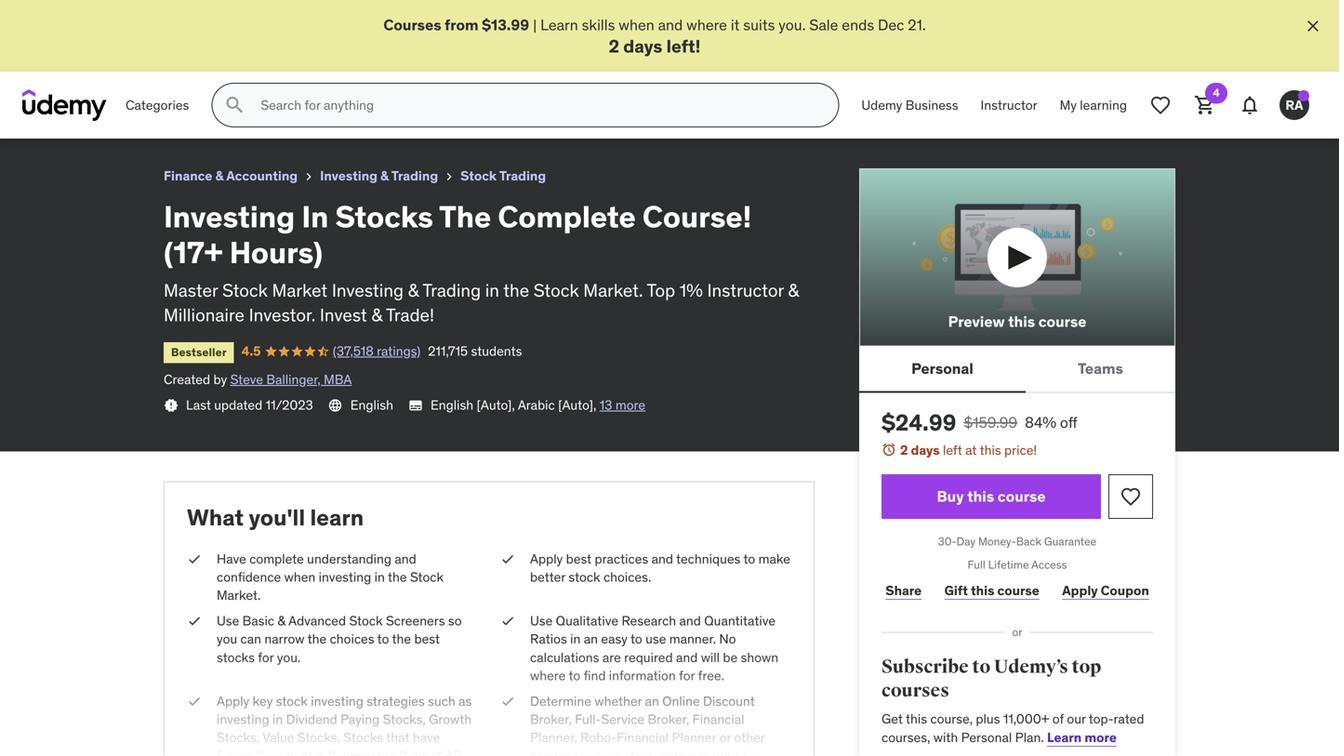 Task type: vqa. For each thing, say whether or not it's contained in the screenshot.
the Network to the bottom
no



Task type: locate. For each thing, give the bounding box(es) containing it.
to left use
[[631, 631, 643, 648]]

0 vertical spatial (17+
[[312, 8, 342, 27]]

udemy business link
[[850, 83, 970, 128]]

complete inside "investing in stocks the complete course! (17+ hours) master stock market investing & trading in the stock market. top 1% instructor & millionaire investor. invest & trade!"
[[498, 198, 636, 235]]

investing in stocks the complete course! (17+ hours)
[[15, 8, 392, 27]]

when inside have complete understanding and confidence when investing in the stock market.
[[284, 569, 316, 586]]

gift this course link
[[941, 573, 1044, 610]]

this right the preview
[[1008, 312, 1035, 331]]

to right choices
[[377, 631, 389, 648]]

in inside "investing in stocks the complete course! (17+ hours) master stock market investing & trading in the stock market. top 1% instructor & millionaire investor. invest & trade!"
[[302, 198, 329, 235]]

best left practices on the left of the page
[[566, 551, 592, 567]]

0 vertical spatial hours)
[[345, 8, 392, 27]]

course! inside "investing in stocks the complete course! (17+ hours) master stock market investing & trading in the stock market. top 1% instructor & millionaire investor. invest & trade!"
[[643, 198, 752, 235]]

investing up paying
[[311, 693, 364, 710]]

0 horizontal spatial days
[[623, 35, 663, 57]]

stocks for investing in stocks the complete course! (17+ hours) master stock market investing & trading in the stock market. top 1% instructor & millionaire investor. invest & trade!
[[335, 198, 433, 235]]

$24.99 $159.99 84% off
[[882, 409, 1078, 437]]

subscribe
[[882, 656, 969, 679]]

buy
[[937, 487, 964, 506]]

this inside buy this course "button"
[[968, 487, 995, 506]]

0 vertical spatial the
[[153, 8, 179, 27]]

1 broker, from the left
[[530, 711, 572, 728]]

1 vertical spatial course!
[[643, 198, 752, 235]]

broker, up planner,
[[530, 711, 572, 728]]

this for buy
[[968, 487, 995, 506]]

Search for anything text field
[[257, 89, 816, 121]]

shopping cart with 4 items image
[[1194, 94, 1217, 116]]

price
[[399, 748, 429, 756]]

investing right accounting
[[320, 168, 378, 184]]

where inside the "courses from $13.99 | learn skills when and where it suits you. sale ends dec 21. 2 days left!"
[[687, 15, 727, 34]]

in for investing in stocks the complete course! (17+ hours)
[[84, 8, 97, 27]]

0 vertical spatial course
[[1039, 312, 1087, 331]]

apply inside apply key stock investing strategies such as investing in dividend paying stocks, growth stocks, value stocks, stocks that have future growth at a reasonable price (ga
[[217, 693, 250, 710]]

market. down "confidence"
[[217, 587, 261, 604]]

0 horizontal spatial growth
[[255, 748, 298, 756]]

learn right |
[[541, 15, 578, 34]]

use up ratios at bottom
[[530, 613, 553, 629]]

2 right alarm icon
[[900, 442, 908, 459]]

trading left stock trading
[[391, 168, 438, 184]]

qualitative
[[556, 613, 619, 629]]

instructor left my
[[981, 97, 1038, 113]]

0 horizontal spatial instructor
[[707, 279, 784, 301]]

0 vertical spatial for
[[258, 649, 274, 666]]

stock up "dividend"
[[276, 693, 308, 710]]

0 horizontal spatial 2
[[609, 35, 620, 57]]

(17+ inside "investing in stocks the complete course! (17+ hours) master stock market investing & trading in the stock market. top 1% instructor & millionaire investor. invest & trade!"
[[164, 234, 223, 271]]

right
[[712, 748, 740, 756]]

when inside the "courses from $13.99 | learn skills when and where it suits you. sale ends dec 21. 2 days left!"
[[619, 15, 655, 34]]

english right closed captions 'icon'
[[431, 397, 474, 413]]

0 horizontal spatial you.
[[277, 649, 301, 666]]

access
[[1032, 557, 1067, 572]]

learn
[[541, 15, 578, 34], [1047, 729, 1082, 746]]

course inside "button"
[[998, 487, 1046, 506]]

growth down such
[[429, 711, 472, 728]]

apply left key
[[217, 693, 250, 710]]

investing inside have complete understanding and confidence when investing in the stock market.
[[319, 569, 371, 586]]

0 vertical spatial or
[[1013, 625, 1023, 640]]

1 vertical spatial where
[[530, 667, 566, 684]]

use for use basic & advanced stock screeners so you can narrow the choices to the best stocks for you.
[[217, 613, 239, 629]]

1 vertical spatial financial
[[617, 729, 669, 746]]

investing down key
[[217, 711, 269, 728]]

course up the teams
[[1039, 312, 1087, 331]]

1 horizontal spatial when
[[619, 15, 655, 34]]

udemy business
[[862, 97, 959, 113]]

xsmall image for last updated 11/2023
[[164, 398, 179, 413]]

1 vertical spatial in
[[302, 198, 329, 235]]

when right "skills"
[[619, 15, 655, 34]]

0 horizontal spatial stock
[[276, 693, 308, 710]]

1 vertical spatial you.
[[277, 649, 301, 666]]

1 vertical spatial days
[[911, 442, 940, 459]]

and for use qualitative research and quantitative ratios in an easy to use manner. no calculations are required and will be shown where to find information for free.
[[680, 613, 701, 629]]

stocks inside "investing in stocks the complete course! (17+ hours) master stock market investing & trading in the stock market. top 1% instructor & millionaire investor. invest & trade!"
[[335, 198, 433, 235]]

days left left
[[911, 442, 940, 459]]

and up the left! in the top of the page
[[658, 15, 683, 34]]

0 horizontal spatial for
[[258, 649, 274, 666]]

personal button
[[859, 346, 1026, 391]]

an down information
[[645, 693, 659, 710]]

to inside determine whether an online discount broker, full-service broker, financial planner, robo-financial planner or other service to place stock orders is right
[[575, 748, 586, 756]]

stock
[[569, 569, 601, 586], [276, 693, 308, 710], [624, 748, 656, 756]]

broker, down online
[[648, 711, 690, 728]]

4.5
[[242, 343, 261, 359]]

more down top-
[[1085, 729, 1117, 746]]

investing up udemy image
[[15, 8, 81, 27]]

this right gift
[[971, 583, 995, 599]]

advanced
[[288, 613, 346, 629]]

1 horizontal spatial course!
[[643, 198, 752, 235]]

0 horizontal spatial more
[[616, 397, 646, 413]]

1 horizontal spatial or
[[1013, 625, 1023, 640]]

more right 13
[[616, 397, 646, 413]]

apply for apply key stock investing strategies such as investing in dividend paying stocks, growth stocks, value stocks, stocks that have future growth at a reasonable price (ga
[[217, 693, 250, 710]]

1 vertical spatial 2
[[900, 442, 908, 459]]

21.
[[908, 15, 926, 34]]

2 use from the left
[[530, 613, 553, 629]]

learn
[[310, 504, 364, 532]]

use
[[646, 631, 666, 648]]

techniques
[[676, 551, 741, 567]]

personal down the preview
[[912, 359, 974, 378]]

or up right
[[720, 729, 731, 746]]

the for investing in stocks the complete course! (17+ hours) master stock market investing & trading in the stock market. top 1% instructor & millionaire investor. invest & trade!
[[439, 198, 491, 235]]

have
[[413, 729, 440, 746]]

1 horizontal spatial best
[[566, 551, 592, 567]]

top
[[1072, 656, 1102, 679]]

to left the udemy's
[[972, 656, 991, 679]]

(17+ up master
[[164, 234, 223, 271]]

trading
[[391, 168, 438, 184], [499, 168, 546, 184], [423, 279, 481, 301]]

days left the left! in the top of the page
[[623, 35, 663, 57]]

course inside 'link'
[[998, 583, 1040, 599]]

0 vertical spatial 2
[[609, 35, 620, 57]]

in inside "investing in stocks the complete course! (17+ hours) master stock market investing & trading in the stock market. top 1% instructor & millionaire investor. invest & trade!"
[[485, 279, 499, 301]]

the up 'students'
[[503, 279, 529, 301]]

paying
[[341, 711, 380, 728]]

stock inside apply best practices and techniques to make better stock choices.
[[569, 569, 601, 586]]

0 horizontal spatial an
[[584, 631, 598, 648]]

where
[[687, 15, 727, 34], [530, 667, 566, 684]]

1 vertical spatial wishlist image
[[1120, 486, 1142, 508]]

hours) inside "investing in stocks the complete course! (17+ hours) master stock market investing & trading in the stock market. top 1% instructor & millionaire investor. invest & trade!"
[[229, 234, 323, 271]]

0 vertical spatial more
[[616, 397, 646, 413]]

apply inside button
[[1063, 583, 1098, 599]]

you'll
[[249, 504, 305, 532]]

rated
[[1114, 711, 1145, 728]]

(37,518 ratings)
[[333, 343, 421, 359]]

hours) for investing in stocks the complete course! (17+ hours) master stock market investing & trading in the stock market. top 1% instructor & millionaire investor. invest & trade!
[[229, 234, 323, 271]]

1 vertical spatial course
[[998, 487, 1046, 506]]

0 vertical spatial apply
[[530, 551, 563, 567]]

1 vertical spatial (17+
[[164, 234, 223, 271]]

in up market
[[302, 198, 329, 235]]

where down "calculations"
[[530, 667, 566, 684]]

service
[[530, 748, 572, 756]]

xsmall image for use qualitative research and quantitative ratios in an easy to use manner. no calculations are required and will be shown where to find information for free.
[[500, 612, 515, 630]]

learn inside the "courses from $13.99 | learn skills when and where it suits you. sale ends dec 21. 2 days left!"
[[541, 15, 578, 34]]

2 down "skills"
[[609, 35, 620, 57]]

1 vertical spatial complete
[[498, 198, 636, 235]]

complete up submit search 'image'
[[182, 8, 251, 27]]

1 vertical spatial an
[[645, 693, 659, 710]]

this
[[1008, 312, 1035, 331], [980, 442, 1001, 459], [968, 487, 995, 506], [971, 583, 995, 599], [906, 711, 927, 728]]

1 horizontal spatial hours)
[[345, 8, 392, 27]]

0 horizontal spatial use
[[217, 613, 239, 629]]

1 horizontal spatial growth
[[429, 711, 472, 728]]

0 horizontal spatial (17+
[[164, 234, 223, 271]]

hours) for investing in stocks the complete course! (17+ hours)
[[345, 8, 392, 27]]

use up you
[[217, 613, 239, 629]]

personal inside 'button'
[[912, 359, 974, 378]]

apply coupon
[[1063, 583, 1149, 599]]

better
[[530, 569, 566, 586]]

growth
[[429, 711, 472, 728], [255, 748, 298, 756]]

1 vertical spatial for
[[679, 667, 695, 684]]

online
[[663, 693, 700, 710]]

0 vertical spatial where
[[687, 15, 727, 34]]

for inside use basic & advanced stock screeners so you can narrow the choices to the best stocks for you.
[[258, 649, 274, 666]]

investor.
[[249, 304, 316, 326]]

apply for apply best practices and techniques to make better stock choices.
[[530, 551, 563, 567]]

13
[[600, 397, 612, 413]]

to inside subscribe to udemy's top courses
[[972, 656, 991, 679]]

financial down discount at bottom right
[[693, 711, 745, 728]]

market
[[272, 279, 328, 301]]

2 vertical spatial apply
[[217, 693, 250, 710]]

close image
[[1304, 17, 1323, 35]]

1 horizontal spatial learn
[[1047, 729, 1082, 746]]

xsmall image
[[301, 169, 316, 184], [442, 169, 457, 184], [164, 398, 179, 413], [187, 550, 202, 568], [500, 550, 515, 568], [500, 612, 515, 630]]

apply inside apply best practices and techniques to make better stock choices.
[[530, 551, 563, 567]]

xsmall image for use
[[187, 612, 202, 630]]

2 inside the "courses from $13.99 | learn skills when and where it suits you. sale ends dec 21. 2 days left!"
[[609, 35, 620, 57]]

stock right better
[[569, 569, 601, 586]]

(17+ for investing in stocks the complete course! (17+ hours)
[[312, 8, 342, 27]]

xsmall image left basic
[[187, 612, 202, 630]]

this up the courses, on the right
[[906, 711, 927, 728]]

udemy's
[[994, 656, 1069, 679]]

stocks, up a on the bottom left of the page
[[297, 729, 340, 746]]

use inside use qualitative research and quantitative ratios in an easy to use manner. no calculations are required and will be shown where to find information for free.
[[530, 613, 553, 629]]

growth down the value at the left bottom of page
[[255, 748, 298, 756]]

0 vertical spatial in
[[84, 8, 97, 27]]

2 broker, from the left
[[648, 711, 690, 728]]

stocks, up that
[[383, 711, 426, 728]]

market.
[[584, 279, 643, 301], [217, 587, 261, 604]]

in up "calculations"
[[570, 631, 581, 648]]

course up back
[[998, 487, 1046, 506]]

stocks
[[217, 649, 255, 666]]

the inside have complete understanding and confidence when investing in the stock market.
[[388, 569, 407, 586]]

0 horizontal spatial in
[[84, 8, 97, 27]]

2 vertical spatial stocks
[[344, 729, 383, 746]]

easy
[[601, 631, 628, 648]]

0 vertical spatial complete
[[182, 8, 251, 27]]

ra link
[[1273, 83, 1317, 128]]

or up the udemy's
[[1013, 625, 1023, 640]]

what
[[187, 504, 244, 532]]

course,
[[931, 711, 973, 728]]

narrow
[[265, 631, 305, 648]]

0 vertical spatial you.
[[779, 15, 806, 34]]

market. inside "investing in stocks the complete course! (17+ hours) master stock market investing & trading in the stock market. top 1% instructor & millionaire investor. invest & trade!"
[[584, 279, 643, 301]]

investing down understanding
[[319, 569, 371, 586]]

future
[[217, 748, 252, 756]]

0 vertical spatial growth
[[429, 711, 472, 728]]

complete down the stock trading link
[[498, 198, 636, 235]]

ballinger,
[[266, 371, 321, 388]]

in
[[485, 279, 499, 301], [375, 569, 385, 586], [570, 631, 581, 648], [273, 711, 283, 728]]

and inside have complete understanding and confidence when investing in the stock market.
[[395, 551, 416, 567]]

wishlist image
[[1150, 94, 1172, 116], [1120, 486, 1142, 508]]

apply up better
[[530, 551, 563, 567]]

stock inside determine whether an online discount broker, full-service broker, financial planner, robo-financial planner or other service to place stock orders is right
[[624, 748, 656, 756]]

1 english from the left
[[350, 397, 393, 413]]

0 horizontal spatial or
[[720, 729, 731, 746]]

0 vertical spatial an
[[584, 631, 598, 648]]

xsmall image left key
[[187, 693, 202, 711]]

off
[[1060, 413, 1078, 432]]

(17+ left courses
[[312, 8, 342, 27]]

course down lifetime
[[998, 583, 1040, 599]]

where inside use qualitative research and quantitative ratios in an easy to use manner. no calculations are required and will be shown where to find information for free.
[[530, 667, 566, 684]]

xsmall image for apply best practices and techniques to make better stock choices.
[[500, 550, 515, 568]]

1 horizontal spatial the
[[439, 198, 491, 235]]

preview
[[948, 312, 1005, 331]]

guarantee
[[1044, 534, 1097, 549]]

2 days left at this price!
[[900, 442, 1037, 459]]

and up manner.
[[680, 613, 701, 629]]

xsmall image right as
[[500, 693, 515, 711]]

stock right place in the left of the page
[[624, 748, 656, 756]]

courses
[[384, 15, 441, 34]]

complete for investing in stocks the complete course! (17+ hours)
[[182, 8, 251, 27]]

1 vertical spatial apply
[[1063, 583, 1098, 599]]

personal down plus
[[962, 729, 1012, 746]]

personal
[[912, 359, 974, 378], [962, 729, 1012, 746]]

course inside button
[[1039, 312, 1087, 331]]

2 english from the left
[[431, 397, 474, 413]]

instructor link
[[970, 83, 1049, 128]]

0 vertical spatial stock
[[569, 569, 601, 586]]

in down understanding
[[375, 569, 385, 586]]

learn down of
[[1047, 729, 1082, 746]]

you. down narrow
[[277, 649, 301, 666]]

buy this course button
[[882, 474, 1101, 519]]

this inside get this course, plus 11,000+ of our top-rated courses, with personal plan.
[[906, 711, 927, 728]]

alarm image
[[882, 442, 897, 457]]

1 vertical spatial personal
[[962, 729, 1012, 746]]

no
[[719, 631, 736, 648]]

course! for investing in stocks the complete course! (17+ hours) master stock market investing & trading in the stock market. top 1% instructor & millionaire investor. invest & trade!
[[643, 198, 752, 235]]

2 horizontal spatial apply
[[1063, 583, 1098, 599]]

master
[[164, 279, 218, 301]]

free.
[[698, 667, 725, 684]]

1 horizontal spatial stock
[[569, 569, 601, 586]]

1 vertical spatial learn
[[1047, 729, 1082, 746]]

0 horizontal spatial the
[[153, 8, 179, 27]]

market. left top
[[584, 279, 643, 301]]

1 horizontal spatial you.
[[779, 15, 806, 34]]

english [auto], arabic [auto] , 13 more
[[431, 397, 646, 413]]

best down screeners
[[414, 631, 440, 648]]

and for apply best practices and techniques to make better stock choices.
[[652, 551, 673, 567]]

you have alerts image
[[1299, 90, 1310, 102]]

and right practices on the left of the page
[[652, 551, 673, 567]]

course!
[[254, 8, 309, 27], [643, 198, 752, 235]]

1 horizontal spatial for
[[679, 667, 695, 684]]

for left free.
[[679, 667, 695, 684]]

trading down search for anything text box
[[499, 168, 546, 184]]

0 vertical spatial when
[[619, 15, 655, 34]]

stock inside use basic & advanced stock screeners so you can narrow the choices to the best stocks for you.
[[349, 613, 383, 629]]

accounting
[[226, 168, 298, 184]]

0 horizontal spatial wishlist image
[[1120, 486, 1142, 508]]

stocks inside apply key stock investing strategies such as investing in dividend paying stocks, growth stocks, value stocks, stocks that have future growth at a reasonable price (ga
[[344, 729, 383, 746]]

1 horizontal spatial (17+
[[312, 8, 342, 27]]

apply down access
[[1063, 583, 1098, 599]]

the inside "investing in stocks the complete course! (17+ hours) master stock market investing & trading in the stock market. top 1% instructor & millionaire investor. invest & trade!"
[[503, 279, 529, 301]]

1 horizontal spatial complete
[[498, 198, 636, 235]]

ends
[[842, 15, 875, 34]]

the down screeners
[[392, 631, 411, 648]]

1 horizontal spatial market.
[[584, 279, 643, 301]]

0 horizontal spatial learn
[[541, 15, 578, 34]]

such
[[428, 693, 456, 710]]

research
[[622, 613, 676, 629]]

1%
[[680, 279, 703, 301]]

0 vertical spatial days
[[623, 35, 663, 57]]

investing for investing & trading
[[320, 168, 378, 184]]

you. inside the "courses from $13.99 | learn skills when and where it suits you. sale ends dec 21. 2 days left!"
[[779, 15, 806, 34]]

can
[[241, 631, 261, 648]]

1 horizontal spatial wishlist image
[[1150, 94, 1172, 116]]

where left it
[[687, 15, 727, 34]]

this inside preview this course button
[[1008, 312, 1035, 331]]

when down complete
[[284, 569, 316, 586]]

to left make
[[744, 551, 756, 567]]

1 horizontal spatial financial
[[693, 711, 745, 728]]

0 vertical spatial wishlist image
[[1150, 94, 1172, 116]]

1 vertical spatial the
[[439, 198, 491, 235]]

to inside use basic & advanced stock screeners so you can narrow the choices to the best stocks for you.
[[377, 631, 389, 648]]

you. left sale
[[779, 15, 806, 34]]

the up screeners
[[388, 569, 407, 586]]

to down robo-
[[575, 748, 586, 756]]

the down advanced
[[308, 631, 327, 648]]

in up 'students'
[[485, 279, 499, 301]]

for down can
[[258, 649, 274, 666]]

course language image
[[328, 398, 343, 413]]

xsmall image
[[187, 612, 202, 630], [187, 693, 202, 711], [500, 693, 515, 711]]

investing down finance & accounting link
[[164, 198, 295, 235]]

instructor right the 1%
[[707, 279, 784, 301]]

choices
[[330, 631, 374, 648]]

1 horizontal spatial instructor
[[981, 97, 1038, 113]]

and inside apply best practices and techniques to make better stock choices.
[[652, 551, 673, 567]]

0 horizontal spatial where
[[530, 667, 566, 684]]

0 horizontal spatial hours)
[[229, 234, 323, 271]]

1 vertical spatial stocks
[[335, 198, 433, 235]]

the for investing in stocks the complete course! (17+ hours)
[[153, 8, 179, 27]]

instructor inside "investing in stocks the complete course! (17+ hours) master stock market investing & trading in the stock market. top 1% instructor & millionaire investor. invest & trade!"
[[707, 279, 784, 301]]

the up categories
[[153, 8, 179, 27]]

when
[[619, 15, 655, 34], [284, 569, 316, 586]]

the
[[153, 8, 179, 27], [439, 198, 491, 235]]

udemy image
[[22, 89, 107, 121]]

tab list
[[859, 346, 1176, 393]]

and for have complete understanding and confidence when investing in the stock market.
[[395, 551, 416, 567]]

(17+ for investing in stocks the complete course! (17+ hours) master stock market investing & trading in the stock market. top 1% instructor & millionaire investor. invest & trade!
[[164, 234, 223, 271]]

created
[[164, 371, 210, 388]]

trading up trade!
[[423, 279, 481, 301]]

this for gift
[[971, 583, 995, 599]]

personal inside get this course, plus 11,000+ of our top-rated courses, with personal plan.
[[962, 729, 1012, 746]]

0 horizontal spatial when
[[284, 569, 316, 586]]

financial down service at the bottom left of page
[[617, 729, 669, 746]]

understanding
[[307, 551, 392, 567]]

$13.99
[[482, 15, 529, 34]]

english right course language icon
[[350, 397, 393, 413]]

an down qualitative on the bottom
[[584, 631, 598, 648]]

0 vertical spatial instructor
[[981, 97, 1038, 113]]

in
[[84, 8, 97, 27], [302, 198, 329, 235]]

2 vertical spatial stock
[[624, 748, 656, 756]]

1 horizontal spatial days
[[911, 442, 940, 459]]

1 horizontal spatial apply
[[530, 551, 563, 567]]

in up the value at the left bottom of page
[[273, 711, 283, 728]]

discount
[[703, 693, 755, 710]]

1 vertical spatial when
[[284, 569, 316, 586]]

0 vertical spatial market.
[[584, 279, 643, 301]]

stock inside have complete understanding and confidence when investing in the stock market.
[[410, 569, 444, 586]]

in up udemy image
[[84, 8, 97, 27]]

gift
[[945, 583, 968, 599]]

and right understanding
[[395, 551, 416, 567]]

2 vertical spatial course
[[998, 583, 1040, 599]]

0 vertical spatial investing
[[319, 569, 371, 586]]

xsmall image for have complete understanding and confidence when investing in the stock market.
[[187, 550, 202, 568]]

0 vertical spatial learn
[[541, 15, 578, 34]]

this right buy
[[968, 487, 995, 506]]

get this course, plus 11,000+ of our top-rated courses, with personal plan.
[[882, 711, 1145, 746]]

stocks, up future
[[217, 729, 260, 746]]

the down the stock trading link
[[439, 198, 491, 235]]

at
[[301, 748, 313, 756]]

0 horizontal spatial broker,
[[530, 711, 572, 728]]

0 vertical spatial personal
[[912, 359, 974, 378]]

course for preview this course
[[1039, 312, 1087, 331]]

1 use from the left
[[217, 613, 239, 629]]

be
[[723, 649, 738, 666]]

0 horizontal spatial market.
[[217, 587, 261, 604]]

whether
[[595, 693, 642, 710]]

use for use qualitative research and quantitative ratios in an easy to use manner. no calculations are required and will be shown where to find information for free.
[[530, 613, 553, 629]]

apply coupon button
[[1059, 573, 1153, 610]]

submit search image
[[224, 94, 246, 116]]

the inside "investing in stocks the complete course! (17+ hours) master stock market investing & trading in the stock market. top 1% instructor & millionaire investor. invest & trade!"
[[439, 198, 491, 235]]

students
[[471, 343, 522, 359]]

1 vertical spatial hours)
[[229, 234, 323, 271]]

1 horizontal spatial english
[[431, 397, 474, 413]]

this inside gift this course 'link'
[[971, 583, 995, 599]]

use inside use basic & advanced stock screeners so you can narrow the choices to the best stocks for you.
[[217, 613, 239, 629]]

0 vertical spatial stocks
[[101, 8, 150, 27]]

1 horizontal spatial use
[[530, 613, 553, 629]]



Task type: describe. For each thing, give the bounding box(es) containing it.
2 vertical spatial investing
[[217, 711, 269, 728]]

complete for investing in stocks the complete course! (17+ hours) master stock market investing & trading in the stock market. top 1% instructor & millionaire investor. invest & trade!
[[498, 198, 636, 235]]

211,715
[[428, 343, 468, 359]]

or inside determine whether an online discount broker, full-service broker, financial planner, robo-financial planner or other service to place stock orders is right
[[720, 729, 731, 746]]

[auto], arabic
[[477, 397, 555, 413]]

0 horizontal spatial stocks,
[[217, 729, 260, 746]]

84%
[[1025, 413, 1057, 432]]

price!
[[1005, 442, 1037, 459]]

suits
[[744, 15, 775, 34]]

have
[[217, 551, 246, 567]]

left
[[943, 442, 962, 459]]

this for get
[[906, 711, 927, 728]]

trade!
[[386, 304, 434, 326]]

full
[[968, 557, 986, 572]]

shown
[[741, 649, 779, 666]]

0 horizontal spatial financial
[[617, 729, 669, 746]]

mba
[[324, 371, 352, 388]]

$159.99
[[964, 413, 1018, 432]]

days inside the "courses from $13.99 | learn skills when and where it suits you. sale ends dec 21. 2 days left!"
[[623, 35, 663, 57]]

xsmall image for apply
[[187, 693, 202, 711]]

last
[[186, 397, 211, 413]]

investing up invest
[[332, 279, 404, 301]]

robo-
[[581, 729, 617, 746]]

orders
[[659, 748, 697, 756]]

course! for investing in stocks the complete course! (17+ hours)
[[254, 8, 309, 27]]

as
[[459, 693, 472, 710]]

ratings)
[[377, 343, 421, 359]]

basic
[[242, 613, 274, 629]]

courses,
[[882, 729, 931, 746]]

xsmall image for determine
[[500, 693, 515, 711]]

apply best practices and techniques to make better stock choices.
[[530, 551, 791, 586]]

it
[[731, 15, 740, 34]]

with
[[934, 729, 958, 746]]

trading inside 'investing & trading' link
[[391, 168, 438, 184]]

ra
[[1286, 97, 1304, 113]]

(37,518
[[333, 343, 374, 359]]

and down manner.
[[676, 649, 698, 666]]

calculations
[[530, 649, 600, 666]]

in inside have complete understanding and confidence when investing in the stock market.
[[375, 569, 385, 586]]

is
[[700, 748, 709, 756]]

best inside apply best practices and techniques to make better stock choices.
[[566, 551, 592, 567]]

complete
[[249, 551, 304, 567]]

udemy
[[862, 97, 903, 113]]

11,000+
[[1004, 711, 1050, 728]]

to left find on the left bottom of the page
[[569, 667, 581, 684]]

market. inside have complete understanding and confidence when investing in the stock market.
[[217, 587, 261, 604]]

investing for investing in stocks the complete course! (17+ hours) master stock market investing & trading in the stock market. top 1% instructor & millionaire investor. invest & trade!
[[164, 198, 295, 235]]

manner.
[[670, 631, 716, 648]]

0 vertical spatial financial
[[693, 711, 745, 728]]

1 horizontal spatial 2
[[900, 442, 908, 459]]

1 vertical spatial investing
[[311, 693, 364, 710]]

are
[[603, 649, 621, 666]]

determine whether an online discount broker, full-service broker, financial planner, robo-financial planner or other service to place stock orders is right 
[[530, 693, 765, 756]]

to inside apply best practices and techniques to make better stock choices.
[[744, 551, 756, 567]]

tab list containing personal
[[859, 346, 1176, 393]]

determine
[[530, 693, 592, 710]]

an inside determine whether an online discount broker, full-service broker, financial planner, robo-financial planner or other service to place stock orders is right
[[645, 693, 659, 710]]

english for english
[[350, 397, 393, 413]]

11/2023
[[266, 397, 313, 413]]

steve ballinger, mba link
[[230, 371, 352, 388]]

categories button
[[114, 83, 200, 128]]

investing & trading
[[320, 168, 438, 184]]

have complete understanding and confidence when investing in the stock market.
[[217, 551, 444, 604]]

this right at
[[980, 442, 1001, 459]]

my learning
[[1060, 97, 1127, 113]]

you. inside use basic & advanced stock screeners so you can narrow the choices to the best stocks for you.
[[277, 649, 301, 666]]

back
[[1016, 534, 1042, 549]]

for inside use qualitative research and quantitative ratios in an easy to use manner. no calculations are required and will be shown where to find information for free.
[[679, 667, 695, 684]]

in for investing in stocks the complete course! (17+ hours) master stock market investing & trading in the stock market. top 1% instructor & millionaire investor. invest & trade!
[[302, 198, 329, 235]]

find
[[584, 667, 606, 684]]

at
[[966, 442, 977, 459]]

plus
[[976, 711, 1000, 728]]

full-
[[575, 711, 601, 728]]

4 link
[[1183, 83, 1228, 128]]

business
[[906, 97, 959, 113]]

in inside use qualitative research and quantitative ratios in an easy to use manner. no calculations are required and will be shown where to find information for free.
[[570, 631, 581, 648]]

use basic & advanced stock screeners so you can narrow the choices to the best stocks for you.
[[217, 613, 462, 666]]

practices
[[595, 551, 649, 567]]

information
[[609, 667, 676, 684]]

planner
[[672, 729, 716, 746]]

2 horizontal spatial stocks,
[[383, 711, 426, 728]]

course for buy this course
[[998, 487, 1046, 506]]

so
[[448, 613, 462, 629]]

dec
[[878, 15, 905, 34]]

finance
[[164, 168, 212, 184]]

ratios
[[530, 631, 567, 648]]

notifications image
[[1239, 94, 1261, 116]]

make
[[759, 551, 791, 567]]

get
[[882, 711, 903, 728]]

and inside the "courses from $13.99 | learn skills when and where it suits you. sale ends dec 21. 2 days left!"
[[658, 15, 683, 34]]

& inside use basic & advanced stock screeners so you can narrow the choices to the best stocks for you.
[[278, 613, 286, 629]]

stock inside apply key stock investing strategies such as investing in dividend paying stocks, growth stocks, value stocks, stocks that have future growth at a reasonable price (ga
[[276, 693, 308, 710]]

you
[[217, 631, 237, 648]]

left!
[[667, 35, 701, 57]]

value
[[263, 729, 294, 746]]

best inside use basic & advanced stock screeners so you can narrow the choices to the best stocks for you.
[[414, 631, 440, 648]]

[auto]
[[558, 397, 594, 413]]

share
[[886, 583, 922, 599]]

subscribe to udemy's top courses
[[882, 656, 1102, 702]]

other
[[734, 729, 765, 746]]

in inside apply key stock investing strategies such as investing in dividend paying stocks, growth stocks, value stocks, stocks that have future growth at a reasonable price (ga
[[273, 711, 283, 728]]

english for english [auto], arabic [auto] , 13 more
[[431, 397, 474, 413]]

of
[[1053, 711, 1064, 728]]

1 vertical spatial more
[[1085, 729, 1117, 746]]

an inside use qualitative research and quantitative ratios in an easy to use manner. no calculations are required and will be shown where to find information for free.
[[584, 631, 598, 648]]

place
[[590, 748, 621, 756]]

investing & trading link
[[320, 165, 438, 188]]

this for preview
[[1008, 312, 1035, 331]]

trading inside "investing in stocks the complete course! (17+ hours) master stock market investing & trading in the stock market. top 1% instructor & millionaire investor. invest & trade!"
[[423, 279, 481, 301]]

1 vertical spatial growth
[[255, 748, 298, 756]]

created by steve ballinger, mba
[[164, 371, 352, 388]]

learn more link
[[1047, 729, 1117, 746]]

from
[[445, 15, 479, 34]]

teams button
[[1026, 346, 1176, 391]]

stock trading
[[461, 168, 546, 184]]

course for gift this course
[[998, 583, 1040, 599]]

skills
[[582, 15, 615, 34]]

confidence
[[217, 569, 281, 586]]

plan.
[[1015, 729, 1044, 746]]

investing for investing in stocks the complete course! (17+ hours)
[[15, 8, 81, 27]]

closed captions image
[[408, 398, 423, 413]]

apply for apply coupon
[[1063, 583, 1098, 599]]

30-day money-back guarantee full lifetime access
[[938, 534, 1097, 572]]

categories
[[126, 97, 189, 113]]

dividend
[[286, 711, 337, 728]]

trading inside the stock trading link
[[499, 168, 546, 184]]

1 horizontal spatial stocks,
[[297, 729, 340, 746]]

stocks for investing in stocks the complete course! (17+ hours)
[[101, 8, 150, 27]]

use qualitative research and quantitative ratios in an easy to use manner. no calculations are required and will be shown where to find information for free.
[[530, 613, 779, 684]]

learn more
[[1047, 729, 1117, 746]]

money-
[[979, 534, 1016, 549]]



